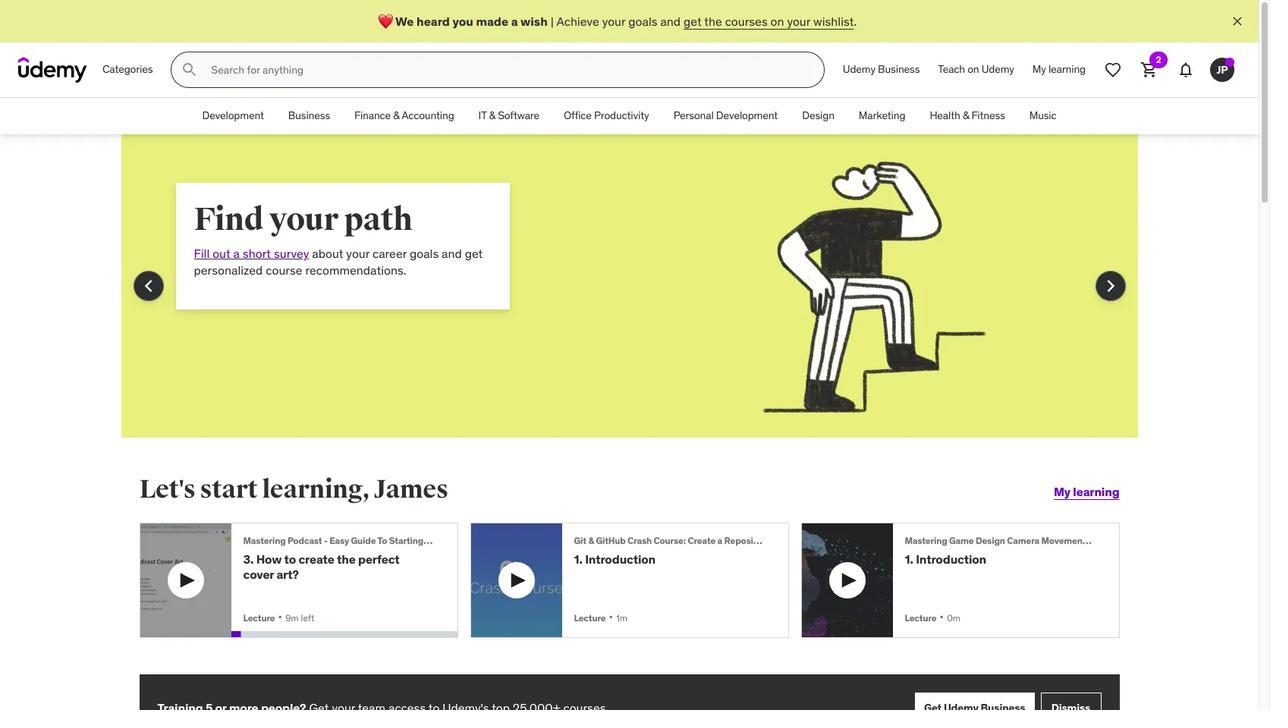 Task type: locate. For each thing, give the bounding box(es) containing it.
1 vertical spatial my
[[1054, 484, 1071, 500]]

2 lecture from the left
[[574, 612, 606, 623]]

& inside git & github crash course: create a repository from scratch! 1. introduction
[[588, 535, 594, 546]]

short
[[243, 246, 271, 261]]

1 udemy from the left
[[843, 62, 876, 76]]

1 introduction from the left
[[585, 552, 656, 567]]

1 lecture from the left
[[243, 612, 275, 623]]

teach on udemy link
[[929, 52, 1023, 88]]

2 podcast from the left
[[446, 535, 480, 546]]

my learning link
[[1023, 52, 1095, 88], [1054, 474, 1120, 511]]

to
[[284, 552, 296, 567]]

1 horizontal spatial •
[[609, 609, 613, 624]]

•
[[278, 609, 282, 624], [609, 609, 613, 624], [940, 609, 944, 624]]

arcade
[[1102, 535, 1132, 546]]

my learning link up in
[[1054, 474, 1120, 511]]

out
[[213, 246, 230, 261]]

a left wish
[[511, 14, 518, 29]]

1 horizontal spatial 1. introduction link
[[905, 552, 1095, 567]]

mastering inside mastering podcast -  easy guide to starting your podcast 3. how to create the perfect cover art?
[[243, 535, 286, 546]]

• left 1m
[[609, 609, 613, 624]]

1 horizontal spatial podcast
[[446, 535, 480, 546]]

shopping cart with 2 items image
[[1141, 61, 1159, 79]]

1m
[[616, 612, 628, 623]]

mastering for 3.
[[243, 535, 286, 546]]

9m
[[285, 612, 299, 623]]

goals right 'achieve'
[[628, 14, 658, 29]]

&
[[393, 109, 400, 122], [489, 109, 496, 122], [963, 109, 969, 122], [588, 535, 594, 546]]

• for 1.
[[940, 609, 944, 624]]

my learning up music
[[1033, 62, 1086, 76]]

udemy inside udemy business link
[[843, 62, 876, 76]]

business left finance
[[288, 109, 330, 122]]

marketing
[[859, 109, 906, 122]]

1 horizontal spatial introduction
[[916, 552, 987, 567]]

the inside mastering podcast -  easy guide to starting your podcast 3. how to create the perfect cover art?
[[337, 552, 356, 567]]

1 horizontal spatial business
[[878, 62, 920, 76]]

& right finance
[[393, 109, 400, 122]]

1 vertical spatial on
[[968, 62, 979, 76]]

1 vertical spatial and
[[442, 246, 462, 261]]

1. introduction link for scratch!
[[574, 552, 764, 567]]

0 vertical spatial and
[[660, 14, 681, 29]]

1 vertical spatial get
[[465, 246, 483, 261]]

introduction down game
[[916, 552, 987, 567]]

1 1. from the left
[[574, 552, 583, 567]]

udemy business link
[[834, 52, 929, 88]]

udemy
[[843, 62, 876, 76], [982, 62, 1014, 76]]

1 horizontal spatial a
[[511, 14, 518, 29]]

accounting
[[402, 109, 454, 122]]

3 lecture from the left
[[905, 612, 937, 623]]

2 introduction from the left
[[916, 552, 987, 567]]

the for get
[[704, 14, 722, 29]]

0 horizontal spatial a
[[233, 246, 240, 261]]

your up survey at the left of page
[[269, 200, 338, 239]]

2 development from the left
[[716, 109, 778, 122]]

design left marketing at the top of page
[[802, 109, 835, 122]]

introduction down the "github"
[[585, 552, 656, 567]]

mastering inside mastering game design camera movements in arcade studio 1. introduction
[[905, 535, 947, 546]]

1 horizontal spatial my
[[1054, 484, 1071, 500]]

lecture left 0m
[[905, 612, 937, 623]]

a right out at the left of the page
[[233, 246, 240, 261]]

3. how to create the perfect cover art? link
[[243, 552, 433, 582]]

2 horizontal spatial lecture
[[905, 612, 937, 623]]

1.
[[574, 552, 583, 567], [905, 552, 914, 567]]

learning up in
[[1073, 484, 1120, 500]]

0 horizontal spatial 1. introduction link
[[574, 552, 764, 567]]

carousel element
[[121, 134, 1138, 474]]

lecture inside lecture • 1m
[[574, 612, 606, 623]]

0 vertical spatial my learning
[[1033, 62, 1086, 76]]

your left wishlist
[[787, 14, 811, 29]]

design
[[802, 109, 835, 122], [976, 535, 1005, 546]]

my up music
[[1033, 62, 1046, 76]]

from
[[772, 535, 794, 546]]

udemy inside the teach on udemy link
[[982, 62, 1014, 76]]

on right courses
[[771, 14, 784, 29]]

1 horizontal spatial development
[[716, 109, 778, 122]]

health & fitness
[[930, 109, 1005, 122]]

1 horizontal spatial get
[[684, 14, 702, 29]]

your inside about your career goals and get personalized course recommendations.
[[346, 246, 370, 261]]

lecture left 1m
[[574, 612, 606, 623]]

about your career goals and get personalized course recommendations.
[[194, 246, 483, 278]]

lecture
[[243, 612, 275, 623], [574, 612, 606, 623], [905, 612, 937, 623]]

0 horizontal spatial the
[[337, 552, 356, 567]]

learning left wishlist icon
[[1049, 62, 1086, 76]]

0 horizontal spatial 1.
[[574, 552, 583, 567]]

podcast right your
[[446, 535, 480, 546]]

jp link
[[1204, 52, 1241, 88]]

udemy image
[[18, 57, 87, 83]]

1 mastering from the left
[[243, 535, 286, 546]]

0 horizontal spatial podcast
[[288, 535, 322, 546]]

next image
[[1098, 274, 1123, 298]]

get
[[684, 14, 702, 29], [465, 246, 483, 261]]

my
[[1033, 62, 1046, 76], [1054, 484, 1071, 500]]

design right game
[[976, 535, 1005, 546]]

learning
[[1049, 62, 1086, 76], [1073, 484, 1120, 500]]

1 vertical spatial a
[[233, 246, 240, 261]]

1. introduction link down course:
[[574, 552, 764, 567]]

mastering up "how"
[[243, 535, 286, 546]]

1. inside mastering game design camera movements in arcade studio 1. introduction
[[905, 552, 914, 567]]

heard
[[417, 14, 450, 29]]

fill out a short survey
[[194, 246, 309, 261]]

❤️   we heard you made a wish | achieve your goals and get the courses on your wishlist .
[[378, 14, 857, 29]]

& right health
[[963, 109, 969, 122]]

1 horizontal spatial design
[[976, 535, 1005, 546]]

the left courses
[[704, 14, 722, 29]]

courses
[[725, 14, 768, 29]]

1. up lecture • 0m
[[905, 552, 914, 567]]

1 vertical spatial my learning link
[[1054, 474, 1120, 511]]

& right the git on the left of the page
[[588, 535, 594, 546]]

podcast
[[288, 535, 322, 546], [446, 535, 480, 546]]

let's start learning, james
[[139, 474, 448, 505]]

1 vertical spatial design
[[976, 535, 1005, 546]]

guide
[[351, 535, 376, 546]]

repository
[[724, 535, 770, 546]]

0 horizontal spatial introduction
[[585, 552, 656, 567]]

categories button
[[93, 52, 162, 88]]

2 horizontal spatial a
[[718, 535, 722, 546]]

0 horizontal spatial goals
[[410, 246, 439, 261]]

• left 0m
[[940, 609, 944, 624]]

business up marketing at the top of page
[[878, 62, 920, 76]]

the
[[704, 14, 722, 29], [337, 552, 356, 567]]

0 horizontal spatial business
[[288, 109, 330, 122]]

2 mastering from the left
[[905, 535, 947, 546]]

1 horizontal spatial mastering
[[905, 535, 947, 546]]

fitness
[[972, 109, 1005, 122]]

0 vertical spatial goals
[[628, 14, 658, 29]]

my up movements
[[1054, 484, 1071, 500]]

on right teach
[[968, 62, 979, 76]]

0 horizontal spatial •
[[278, 609, 282, 624]]

personal development
[[674, 109, 778, 122]]

1. down the git on the left of the page
[[574, 552, 583, 567]]

Search for anything text field
[[208, 57, 806, 83]]

1. introduction link down the camera
[[905, 552, 1095, 567]]

goals inside about your career goals and get personalized course recommendations.
[[410, 246, 439, 261]]

2 horizontal spatial •
[[940, 609, 944, 624]]

introduction inside git & github crash course: create a repository from scratch! 1. introduction
[[585, 552, 656, 567]]

1 horizontal spatial udemy
[[982, 62, 1014, 76]]

2
[[1156, 54, 1161, 65]]

my learning up in
[[1054, 484, 1120, 500]]

1 1. introduction link from the left
[[574, 552, 764, 567]]

1. introduction link for introduction
[[905, 552, 1095, 567]]

udemy down .
[[843, 62, 876, 76]]

0 vertical spatial business
[[878, 62, 920, 76]]

wishlist image
[[1104, 61, 1122, 79]]

& right the it
[[489, 109, 496, 122]]

you
[[453, 14, 473, 29]]

2 1. from the left
[[905, 552, 914, 567]]

2 • from the left
[[609, 609, 613, 624]]

1 vertical spatial goals
[[410, 246, 439, 261]]

mastering
[[243, 535, 286, 546], [905, 535, 947, 546]]

1 podcast from the left
[[288, 535, 322, 546]]

goals
[[628, 14, 658, 29], [410, 246, 439, 261]]

0 vertical spatial on
[[771, 14, 784, 29]]

0 vertical spatial design
[[802, 109, 835, 122]]

0 horizontal spatial mastering
[[243, 535, 286, 546]]

teach
[[938, 62, 965, 76]]

0 horizontal spatial development
[[202, 109, 264, 122]]

0 vertical spatial my
[[1033, 62, 1046, 76]]

perfect
[[358, 552, 400, 567]]

1 horizontal spatial the
[[704, 14, 722, 29]]

teach on udemy
[[938, 62, 1014, 76]]

3 • from the left
[[940, 609, 944, 624]]

the down easy
[[337, 552, 356, 567]]

0 horizontal spatial design
[[802, 109, 835, 122]]

1. inside git & github crash course: create a repository from scratch! 1. introduction
[[574, 552, 583, 567]]

podcast left -
[[288, 535, 322, 546]]

categories
[[102, 62, 153, 76]]

1. introduction link
[[574, 552, 764, 567], [905, 552, 1095, 567]]

2 1. introduction link from the left
[[905, 552, 1095, 567]]

submit search image
[[181, 61, 199, 79]]

goals right career
[[410, 246, 439, 261]]

a right create
[[718, 535, 722, 546]]

1 horizontal spatial and
[[660, 14, 681, 29]]

lecture left '9m'
[[243, 612, 275, 623]]

udemy right teach
[[982, 62, 1014, 76]]

0 vertical spatial a
[[511, 14, 518, 29]]

fill out a short survey link
[[194, 246, 309, 261]]

mastering left game
[[905, 535, 947, 546]]

0 vertical spatial the
[[704, 14, 722, 29]]

0 horizontal spatial and
[[442, 246, 462, 261]]

my learning
[[1033, 62, 1086, 76], [1054, 484, 1120, 500]]

1 horizontal spatial on
[[968, 62, 979, 76]]

design inside mastering game design camera movements in arcade studio 1. introduction
[[976, 535, 1005, 546]]

2 udemy from the left
[[982, 62, 1014, 76]]

0 horizontal spatial get
[[465, 246, 483, 261]]

lecture inside lecture • 0m
[[905, 612, 937, 623]]

your right 'achieve'
[[602, 14, 626, 29]]

on
[[771, 14, 784, 29], [968, 62, 979, 76]]

2 vertical spatial a
[[718, 535, 722, 546]]

your up recommendations.
[[346, 246, 370, 261]]

and right career
[[442, 246, 462, 261]]

lecture inside lecture • 9m left
[[243, 612, 275, 623]]

0 vertical spatial my learning link
[[1023, 52, 1095, 88]]

& for github
[[588, 535, 594, 546]]

1 horizontal spatial lecture
[[574, 612, 606, 623]]

software
[[498, 109, 540, 122]]

1 vertical spatial the
[[337, 552, 356, 567]]

achieve
[[557, 14, 599, 29]]

and left courses
[[660, 14, 681, 29]]

0 horizontal spatial lecture
[[243, 612, 275, 623]]

1 horizontal spatial 1.
[[905, 552, 914, 567]]

1 horizontal spatial goals
[[628, 14, 658, 29]]

business
[[878, 62, 920, 76], [288, 109, 330, 122]]

0 horizontal spatial udemy
[[843, 62, 876, 76]]

• left '9m'
[[278, 609, 282, 624]]

course
[[266, 263, 302, 278]]

• for from
[[609, 609, 613, 624]]

my learning link up music
[[1023, 52, 1095, 88]]



Task type: describe. For each thing, give the bounding box(es) containing it.
lecture • 0m
[[905, 609, 961, 624]]

path
[[344, 200, 412, 239]]

on inside the teach on udemy link
[[968, 62, 979, 76]]

1 vertical spatial business
[[288, 109, 330, 122]]

wish
[[521, 14, 548, 29]]

music link
[[1017, 98, 1069, 134]]

.
[[854, 14, 857, 29]]

jp
[[1217, 63, 1228, 76]]

lecture for 1.
[[905, 612, 937, 623]]

0 horizontal spatial on
[[771, 14, 784, 29]]

the for create
[[337, 552, 356, 567]]

course:
[[654, 535, 686, 546]]

personalized
[[194, 263, 263, 278]]

your
[[425, 535, 444, 546]]

office productivity link
[[552, 98, 661, 134]]

0 horizontal spatial my
[[1033, 62, 1046, 76]]

find
[[194, 200, 264, 239]]

3% complete image
[[231, 631, 241, 637]]

lecture • 9m left
[[243, 609, 314, 624]]

in
[[1093, 535, 1100, 546]]

github
[[596, 535, 626, 546]]

mastering podcast -  easy guide to starting your podcast 3. how to create the perfect cover art?
[[243, 535, 480, 582]]

& for fitness
[[963, 109, 969, 122]]

you have alerts image
[[1226, 58, 1235, 67]]

personal development link
[[661, 98, 790, 134]]

-
[[324, 535, 328, 546]]

studio
[[1134, 535, 1162, 546]]

start
[[200, 474, 257, 505]]

office
[[564, 109, 592, 122]]

get inside about your career goals and get personalized course recommendations.
[[465, 246, 483, 261]]

made
[[476, 14, 508, 29]]

find your path
[[194, 200, 412, 239]]

office productivity
[[564, 109, 649, 122]]

starting
[[389, 535, 424, 546]]

lecture • 1m
[[574, 609, 628, 624]]

health & fitness link
[[918, 98, 1017, 134]]

a inside git & github crash course: create a repository from scratch! 1. introduction
[[718, 535, 722, 546]]

1 vertical spatial my learning
[[1054, 484, 1120, 500]]

& for accounting
[[393, 109, 400, 122]]

it & software
[[479, 109, 540, 122]]

close image
[[1230, 14, 1245, 29]]

wishlist
[[813, 14, 854, 29]]

health
[[930, 109, 960, 122]]

create
[[299, 552, 334, 567]]

finance & accounting
[[354, 109, 454, 122]]

learning,
[[262, 474, 370, 505]]

git & github crash course: create a repository from scratch! 1. introduction
[[574, 535, 831, 567]]

finance & accounting link
[[342, 98, 466, 134]]

let's
[[139, 474, 195, 505]]

development link
[[190, 98, 276, 134]]

1 vertical spatial learning
[[1073, 484, 1120, 500]]

design link
[[790, 98, 847, 134]]

finance
[[354, 109, 391, 122]]

scratch!
[[796, 535, 831, 546]]

introduction inside mastering game design camera movements in arcade studio 1. introduction
[[916, 552, 987, 567]]

& for software
[[489, 109, 496, 122]]

0 vertical spatial learning
[[1049, 62, 1086, 76]]

git
[[574, 535, 587, 546]]

mastering game design camera movements in arcade studio 1. introduction
[[905, 535, 1162, 567]]

productivity
[[594, 109, 649, 122]]

personal
[[674, 109, 714, 122]]

left
[[301, 612, 314, 623]]

notifications image
[[1177, 61, 1195, 79]]

business link
[[276, 98, 342, 134]]

1 • from the left
[[278, 609, 282, 624]]

lecture for from
[[574, 612, 606, 623]]

james
[[374, 474, 448, 505]]

survey
[[274, 246, 309, 261]]

udemy business
[[843, 62, 920, 76]]

fill
[[194, 246, 210, 261]]

to
[[377, 535, 387, 546]]

music
[[1030, 109, 1057, 122]]

career
[[373, 246, 407, 261]]

3.
[[243, 552, 254, 567]]

and inside about your career goals and get personalized course recommendations.
[[442, 246, 462, 261]]

get the courses on your wishlist link
[[684, 14, 854, 29]]

|
[[551, 14, 554, 29]]

0 vertical spatial get
[[684, 14, 702, 29]]

1 development from the left
[[202, 109, 264, 122]]

0m
[[947, 612, 961, 623]]

2 link
[[1131, 52, 1168, 88]]

❤️
[[378, 14, 393, 29]]

a inside carousel element
[[233, 246, 240, 261]]

marketing link
[[847, 98, 918, 134]]

about
[[312, 246, 343, 261]]

crash
[[628, 535, 652, 546]]

movements
[[1042, 535, 1091, 546]]

it & software link
[[466, 98, 552, 134]]

create
[[688, 535, 716, 546]]

mastering for introduction
[[905, 535, 947, 546]]

art?
[[277, 567, 299, 582]]

we
[[395, 14, 414, 29]]

easy
[[329, 535, 349, 546]]

cover
[[243, 567, 274, 582]]

it
[[479, 109, 487, 122]]

recommendations.
[[305, 263, 406, 278]]

camera
[[1007, 535, 1040, 546]]

previous image
[[136, 274, 160, 298]]



Task type: vqa. For each thing, say whether or not it's contained in the screenshot.
learning to the bottom
yes



